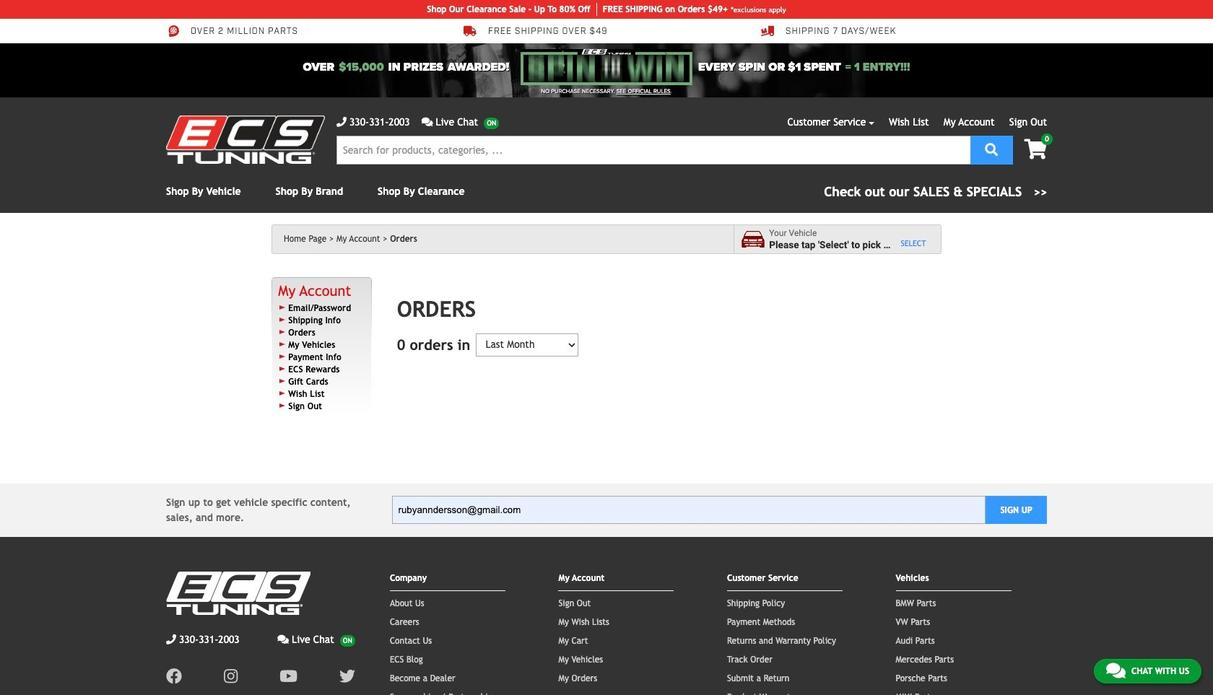 Task type: describe. For each thing, give the bounding box(es) containing it.
youtube logo image
[[280, 669, 298, 685]]

1 horizontal spatial comments image
[[422, 117, 433, 127]]

1 vertical spatial comments image
[[278, 635, 289, 645]]

facebook logo image
[[166, 669, 182, 685]]

search image
[[986, 143, 999, 156]]

instagram logo image
[[224, 669, 238, 685]]

phone image for the bottom comments image
[[166, 635, 176, 645]]

Search text field
[[337, 136, 971, 165]]

phone image for rightmost comments image
[[337, 117, 347, 127]]

Email email field
[[392, 496, 986, 525]]



Task type: vqa. For each thing, say whether or not it's contained in the screenshot.
THE NOT in WARRANTIES ARE NON-TRANSFERABLE, AND ONLY APPLY TO THE ORIGINAL PURCHASER OF THE PRODUCTS(S). ECS TUNING WILL ONLY REPLACE OR REPAIR WARRANTY ITEMS AT OUR DISCRETION. REFUNDS ARE NOT PROVIDED FOR ANY WARRANTY TRANSACTION.
no



Task type: locate. For each thing, give the bounding box(es) containing it.
1 ecs tuning image from the top
[[166, 116, 325, 164]]

0 vertical spatial phone image
[[337, 117, 347, 127]]

0 horizontal spatial comments image
[[278, 635, 289, 645]]

phone image
[[337, 117, 347, 127], [166, 635, 176, 645]]

1 horizontal spatial phone image
[[337, 117, 347, 127]]

0 vertical spatial comments image
[[422, 117, 433, 127]]

1 vertical spatial phone image
[[166, 635, 176, 645]]

ecs tuning image
[[166, 116, 325, 164], [166, 572, 311, 615]]

0 horizontal spatial phone image
[[166, 635, 176, 645]]

twitter logo image
[[340, 669, 355, 685]]

comments image
[[1107, 663, 1126, 680]]

2 ecs tuning image from the top
[[166, 572, 311, 615]]

0 vertical spatial ecs tuning image
[[166, 116, 325, 164]]

1 vertical spatial ecs tuning image
[[166, 572, 311, 615]]

ecs tuning 'spin to win' contest logo image
[[521, 49, 693, 85]]

comments image
[[422, 117, 433, 127], [278, 635, 289, 645]]



